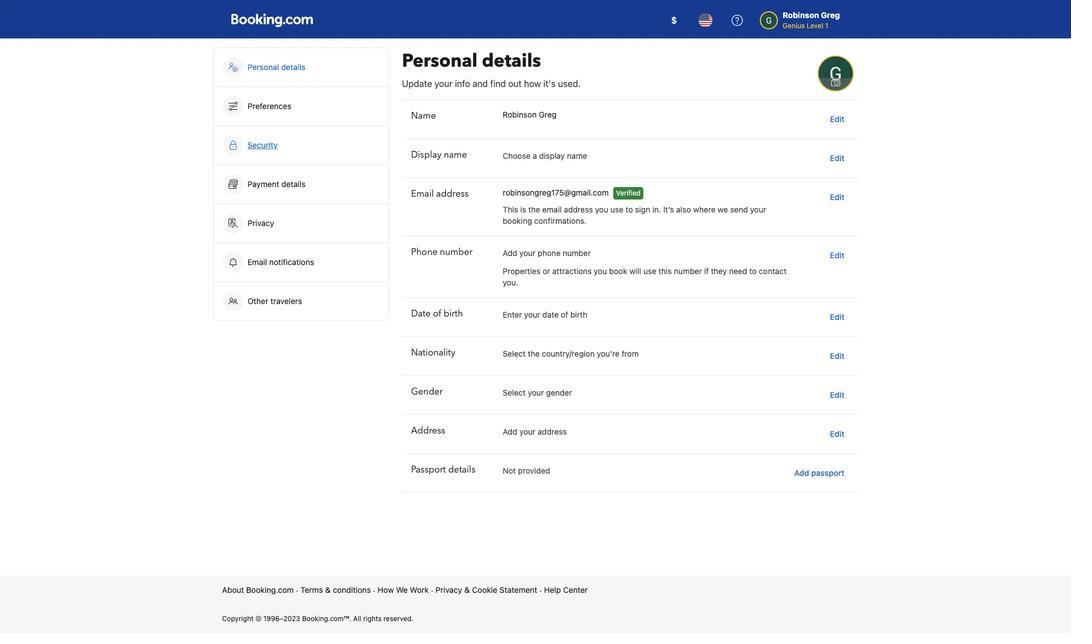 Task type: vqa. For each thing, say whether or not it's contained in the screenshot.
details for Personal details Update your info and find out how it's used.
yes



Task type: describe. For each thing, give the bounding box(es) containing it.
about booking.com link
[[222, 585, 294, 597]]

use for phone number
[[644, 267, 657, 276]]

we
[[718, 205, 728, 215]]

security link
[[214, 126, 388, 165]]

they
[[711, 267, 727, 276]]

reserved.
[[384, 615, 414, 624]]

gender
[[546, 388, 572, 398]]

0 horizontal spatial of
[[433, 308, 442, 320]]

robinson greg
[[503, 110, 557, 119]]

properties or attractions you book will use this number if they need to contact you.
[[503, 267, 787, 288]]

robinson for robinson greg genius level 1
[[783, 10, 819, 20]]

info
[[455, 79, 470, 89]]

edit button for display name
[[826, 148, 849, 169]]

email address
[[411, 188, 469, 200]]

details for payment details
[[282, 179, 306, 189]]

country/region
[[542, 349, 595, 359]]

preferences
[[248, 101, 292, 111]]

choose a display name
[[503, 151, 587, 161]]

add for add your phone number
[[503, 249, 518, 258]]

personal for personal details update your info and find out how it's used.
[[402, 49, 478, 74]]

1 horizontal spatial name
[[567, 151, 587, 161]]

how
[[524, 79, 541, 89]]

statement
[[500, 586, 538, 596]]

edit button for address
[[826, 425, 849, 445]]

phone
[[538, 249, 561, 258]]

display
[[411, 149, 442, 161]]

your for enter your date of birth
[[524, 310, 541, 320]]

attractions
[[553, 267, 592, 276]]

to inside properties or attractions you book will use this number if they need to contact you.
[[750, 267, 757, 276]]

help center link
[[544, 585, 588, 597]]

select the country/region you're from
[[503, 349, 639, 359]]

booking.com™.
[[302, 615, 352, 624]]

1 vertical spatial the
[[528, 349, 540, 359]]

0 horizontal spatial birth
[[444, 308, 463, 320]]

add passport
[[795, 469, 845, 478]]

terms & conditions
[[301, 586, 371, 596]]

your for add your phone number
[[520, 249, 536, 258]]

edit button for nationality
[[826, 346, 849, 367]]

edit button for gender
[[826, 385, 849, 406]]

your inside personal details update your info and find out how it's used.
[[435, 79, 453, 89]]

about booking.com
[[222, 586, 294, 596]]

other
[[248, 297, 268, 306]]

help
[[544, 586, 561, 596]]

$
[[672, 15, 677, 25]]

and
[[473, 79, 488, 89]]

security
[[248, 140, 278, 150]]

edit for date of birth
[[830, 312, 845, 322]]

booking.com
[[246, 586, 294, 596]]

will
[[630, 267, 641, 276]]

$ button
[[661, 7, 688, 34]]

your for add your address
[[520, 427, 536, 437]]

add your address
[[503, 427, 567, 437]]

©
[[256, 615, 262, 624]]

0 horizontal spatial name
[[444, 149, 467, 161]]

a
[[533, 151, 537, 161]]

email for email address
[[411, 188, 434, 200]]

you.
[[503, 278, 518, 288]]

privacy for privacy & cookie statement
[[436, 586, 462, 596]]

name
[[411, 110, 436, 122]]

this is the email address you use to sign in. it's also where we send your booking confirmations.
[[503, 205, 767, 226]]

we
[[396, 586, 408, 596]]

select for nationality
[[503, 349, 526, 359]]

all
[[353, 615, 361, 624]]

date
[[543, 310, 559, 320]]

if
[[704, 267, 709, 276]]

to inside this is the email address you use to sign in. it's also where we send your booking confirmations.
[[626, 205, 633, 215]]

robinsongreg175@gmail.com
[[503, 188, 609, 198]]

1 horizontal spatial number
[[563, 249, 591, 258]]

how we work link
[[378, 585, 429, 597]]

details for personal details
[[281, 62, 305, 72]]

contact
[[759, 267, 787, 276]]

edit for display name
[[830, 153, 845, 163]]

book
[[609, 267, 628, 276]]

select for gender
[[503, 388, 526, 398]]

it's
[[544, 79, 556, 89]]

1
[[826, 22, 829, 30]]

add your phone number
[[503, 249, 591, 258]]

how
[[378, 586, 394, 596]]

gender
[[411, 386, 443, 399]]

0 horizontal spatial number
[[440, 246, 473, 259]]

passport details
[[411, 464, 476, 477]]

greg for robinson greg genius level 1
[[821, 10, 840, 20]]

your inside this is the email address you use to sign in. it's also where we send your booking confirmations.
[[750, 205, 767, 215]]

properties
[[503, 267, 541, 276]]

send
[[730, 205, 748, 215]]

payment
[[248, 179, 279, 189]]

privacy & cookie statement
[[436, 586, 538, 596]]

add passport button
[[790, 464, 849, 484]]

edit for email address
[[830, 192, 845, 202]]

passport
[[411, 464, 446, 477]]

you inside properties or attractions you book will use this number if they need to contact you.
[[594, 267, 607, 276]]

how we work
[[378, 586, 429, 596]]

privacy & cookie statement link
[[436, 585, 538, 597]]

update
[[402, 79, 432, 89]]

conditions
[[333, 586, 371, 596]]

edit button for email address
[[826, 187, 849, 208]]



Task type: locate. For each thing, give the bounding box(es) containing it.
the inside this is the email address you use to sign in. it's also where we send your booking confirmations.
[[529, 205, 540, 215]]

1 horizontal spatial personal
[[402, 49, 478, 74]]

0 horizontal spatial robinson
[[503, 110, 537, 119]]

2 edit button from the top
[[826, 148, 849, 169]]

edit button
[[826, 109, 849, 130], [826, 148, 849, 169], [826, 187, 849, 208], [826, 246, 849, 266], [826, 307, 849, 328], [826, 346, 849, 367], [826, 385, 849, 406], [826, 425, 849, 445]]

address inside this is the email address you use to sign in. it's also where we send your booking confirmations.
[[564, 205, 593, 215]]

&
[[325, 586, 331, 596], [465, 586, 470, 596]]

0 vertical spatial email
[[411, 188, 434, 200]]

you inside this is the email address you use to sign in. it's also where we send your booking confirmations.
[[595, 205, 609, 215]]

email notifications link
[[214, 243, 388, 282]]

add
[[503, 249, 518, 258], [503, 427, 518, 437], [795, 469, 810, 478]]

use down verified
[[611, 205, 624, 215]]

this
[[503, 205, 518, 215]]

add up not at the bottom
[[503, 427, 518, 437]]

select down enter
[[503, 349, 526, 359]]

4 edit from the top
[[830, 251, 845, 260]]

preferences link
[[214, 87, 388, 126]]

out
[[508, 79, 522, 89]]

number left if
[[674, 267, 702, 276]]

4 edit button from the top
[[826, 246, 849, 266]]

payment details
[[248, 179, 308, 189]]

your left 'date'
[[524, 310, 541, 320]]

your for select your gender
[[528, 388, 544, 398]]

robinson for robinson greg
[[503, 110, 537, 119]]

& for privacy
[[465, 586, 470, 596]]

you left sign
[[595, 205, 609, 215]]

of right 'date'
[[561, 310, 568, 320]]

find
[[490, 79, 506, 89]]

to right the 'need' at the right top
[[750, 267, 757, 276]]

1 vertical spatial to
[[750, 267, 757, 276]]

display name
[[411, 149, 467, 161]]

1 edit button from the top
[[826, 109, 849, 130]]

0 vertical spatial you
[[595, 205, 609, 215]]

greg inside robinson greg genius level 1
[[821, 10, 840, 20]]

the left country/region
[[528, 349, 540, 359]]

provided
[[518, 466, 550, 476]]

privacy right work
[[436, 586, 462, 596]]

personal up preferences
[[248, 62, 279, 72]]

0 horizontal spatial email
[[248, 258, 267, 267]]

number
[[440, 246, 473, 259], [563, 249, 591, 258], [674, 267, 702, 276]]

robinson
[[783, 10, 819, 20], [503, 110, 537, 119]]

0 horizontal spatial to
[[626, 205, 633, 215]]

name right display
[[444, 149, 467, 161]]

copyright
[[222, 615, 254, 624]]

1 vertical spatial greg
[[539, 110, 557, 119]]

1 horizontal spatial privacy
[[436, 586, 462, 596]]

use inside properties or attractions you book will use this number if they need to contact you.
[[644, 267, 657, 276]]

1 vertical spatial select
[[503, 388, 526, 398]]

your left gender
[[528, 388, 544, 398]]

edit for name
[[830, 114, 845, 124]]

email for email notifications
[[248, 258, 267, 267]]

personal inside personal details update your info and find out how it's used.
[[402, 49, 478, 74]]

details up preferences link
[[281, 62, 305, 72]]

0 vertical spatial address
[[436, 188, 469, 200]]

the right is at the left top of the page
[[529, 205, 540, 215]]

notifications
[[269, 258, 314, 267]]

use inside this is the email address you use to sign in. it's also where we send your booking confirmations.
[[611, 205, 624, 215]]

address
[[411, 425, 445, 438]]

personal
[[402, 49, 478, 74], [248, 62, 279, 72]]

edit for gender
[[830, 391, 845, 400]]

terms & conditions link
[[301, 585, 371, 597]]

date of birth
[[411, 308, 463, 320]]

used.
[[558, 79, 581, 89]]

travelers
[[271, 297, 302, 306]]

edit button for date of birth
[[826, 307, 849, 328]]

enter your date of birth
[[503, 310, 588, 320]]

1 horizontal spatial robinson
[[783, 10, 819, 20]]

greg
[[821, 10, 840, 20], [539, 110, 557, 119]]

email
[[543, 205, 562, 215]]

cookie
[[472, 586, 498, 596]]

address up confirmations.
[[564, 205, 593, 215]]

other travelers link
[[214, 282, 388, 321]]

1 vertical spatial privacy
[[436, 586, 462, 596]]

0 vertical spatial privacy
[[248, 219, 274, 228]]

email notifications
[[248, 258, 314, 267]]

1 horizontal spatial to
[[750, 267, 757, 276]]

your up not provided
[[520, 427, 536, 437]]

1 vertical spatial address
[[564, 205, 593, 215]]

select up "add your address" on the bottom of the page
[[503, 388, 526, 398]]

edit for phone number
[[830, 251, 845, 260]]

robinson inside robinson greg genius level 1
[[783, 10, 819, 20]]

1 vertical spatial email
[[248, 258, 267, 267]]

address down gender
[[538, 427, 567, 437]]

phone
[[411, 246, 438, 259]]

greg down it's
[[539, 110, 557, 119]]

0 horizontal spatial use
[[611, 205, 624, 215]]

you
[[595, 205, 609, 215], [594, 267, 607, 276]]

0 horizontal spatial personal
[[248, 62, 279, 72]]

privacy for privacy
[[248, 219, 274, 228]]

details right passport
[[448, 464, 476, 477]]

1 horizontal spatial &
[[465, 586, 470, 596]]

it's
[[664, 205, 674, 215]]

3 edit from the top
[[830, 192, 845, 202]]

use right will
[[644, 267, 657, 276]]

select your gender
[[503, 388, 572, 398]]

choose
[[503, 151, 531, 161]]

genius
[[783, 22, 805, 30]]

add inside add passport dropdown button
[[795, 469, 810, 478]]

birth right date
[[444, 308, 463, 320]]

rights
[[363, 615, 382, 624]]

phone number
[[411, 246, 473, 259]]

details up out
[[482, 49, 541, 74]]

birth right 'date'
[[571, 310, 588, 320]]

& left cookie
[[465, 586, 470, 596]]

1 vertical spatial add
[[503, 427, 518, 437]]

terms
[[301, 586, 323, 596]]

& for terms
[[325, 586, 331, 596]]

email down display
[[411, 188, 434, 200]]

of right date
[[433, 308, 442, 320]]

8 edit button from the top
[[826, 425, 849, 445]]

& right the terms
[[325, 586, 331, 596]]

1 edit from the top
[[830, 114, 845, 124]]

to left sign
[[626, 205, 633, 215]]

5 edit from the top
[[830, 312, 845, 322]]

8 edit from the top
[[830, 430, 845, 439]]

edit for address
[[830, 430, 845, 439]]

1 horizontal spatial use
[[644, 267, 657, 276]]

add up properties on the top of the page
[[503, 249, 518, 258]]

copyright © 1996–2023 booking.com™. all rights reserved.
[[222, 615, 414, 624]]

your up properties on the top of the page
[[520, 249, 536, 258]]

greg up 1
[[821, 10, 840, 20]]

0 horizontal spatial &
[[325, 586, 331, 596]]

greg for robinson greg
[[539, 110, 557, 119]]

2 & from the left
[[465, 586, 470, 596]]

sign
[[635, 205, 651, 215]]

number up attractions
[[563, 249, 591, 258]]

details
[[482, 49, 541, 74], [281, 62, 305, 72], [282, 179, 306, 189], [448, 464, 476, 477]]

payment details link
[[214, 165, 388, 204]]

add left passport at the right bottom of the page
[[795, 469, 810, 478]]

number inside properties or attractions you book will use this number if they need to contact you.
[[674, 267, 702, 276]]

7 edit from the top
[[830, 391, 845, 400]]

your left info
[[435, 79, 453, 89]]

email
[[411, 188, 434, 200], [248, 258, 267, 267]]

add for add your address
[[503, 427, 518, 437]]

date
[[411, 308, 431, 320]]

work
[[410, 586, 429, 596]]

email left notifications
[[248, 258, 267, 267]]

from
[[622, 349, 639, 359]]

not provided
[[503, 466, 550, 476]]

7 edit button from the top
[[826, 385, 849, 406]]

0 vertical spatial the
[[529, 205, 540, 215]]

0 vertical spatial add
[[503, 249, 518, 258]]

privacy down payment
[[248, 219, 274, 228]]

number right phone at the top left of the page
[[440, 246, 473, 259]]

display
[[539, 151, 565, 161]]

also
[[677, 205, 691, 215]]

6 edit button from the top
[[826, 346, 849, 367]]

personal details link
[[214, 48, 388, 87]]

2 vertical spatial add
[[795, 469, 810, 478]]

you're
[[597, 349, 620, 359]]

robinson greg genius level 1
[[783, 10, 840, 30]]

0 vertical spatial use
[[611, 205, 624, 215]]

1 vertical spatial robinson
[[503, 110, 537, 119]]

0 horizontal spatial privacy
[[248, 219, 274, 228]]

details for passport details
[[448, 464, 476, 477]]

enter
[[503, 310, 522, 320]]

2 edit from the top
[[830, 153, 845, 163]]

1 horizontal spatial greg
[[821, 10, 840, 20]]

name right display on the right of page
[[567, 151, 587, 161]]

1 & from the left
[[325, 586, 331, 596]]

about
[[222, 586, 244, 596]]

to
[[626, 205, 633, 215], [750, 267, 757, 276]]

name
[[444, 149, 467, 161], [567, 151, 587, 161]]

1 horizontal spatial email
[[411, 188, 434, 200]]

privacy link
[[214, 204, 388, 243]]

1 vertical spatial you
[[594, 267, 607, 276]]

1 vertical spatial use
[[644, 267, 657, 276]]

0 vertical spatial robinson
[[783, 10, 819, 20]]

you left the 'book' on the right top
[[594, 267, 607, 276]]

3 edit button from the top
[[826, 187, 849, 208]]

in.
[[653, 205, 661, 215]]

birth
[[444, 308, 463, 320], [571, 310, 588, 320]]

verified
[[616, 189, 641, 198]]

0 horizontal spatial greg
[[539, 110, 557, 119]]

add for add passport
[[795, 469, 810, 478]]

1 horizontal spatial birth
[[571, 310, 588, 320]]

details right payment
[[282, 179, 306, 189]]

need
[[729, 267, 748, 276]]

0 vertical spatial to
[[626, 205, 633, 215]]

the
[[529, 205, 540, 215], [528, 349, 540, 359]]

details inside personal details update your info and find out how it's used.
[[482, 49, 541, 74]]

help center
[[544, 586, 588, 596]]

edit for nationality
[[830, 352, 845, 361]]

nationality
[[411, 347, 456, 359]]

your
[[435, 79, 453, 89], [750, 205, 767, 215], [520, 249, 536, 258], [524, 310, 541, 320], [528, 388, 544, 398], [520, 427, 536, 437]]

other travelers
[[248, 297, 302, 306]]

robinson up genius
[[783, 10, 819, 20]]

personal details update your info and find out how it's used.
[[402, 49, 581, 89]]

5 edit button from the top
[[826, 307, 849, 328]]

where
[[694, 205, 716, 215]]

6 edit from the top
[[830, 352, 845, 361]]

address down display name
[[436, 188, 469, 200]]

2 select from the top
[[503, 388, 526, 398]]

is
[[521, 205, 526, 215]]

confirmations.
[[534, 216, 587, 226]]

passport
[[812, 469, 845, 478]]

2 vertical spatial address
[[538, 427, 567, 437]]

your right send
[[750, 205, 767, 215]]

details for personal details update your info and find out how it's used.
[[482, 49, 541, 74]]

1 horizontal spatial of
[[561, 310, 568, 320]]

2 horizontal spatial number
[[674, 267, 702, 276]]

use
[[611, 205, 624, 215], [644, 267, 657, 276]]

personal up the update
[[402, 49, 478, 74]]

personal details
[[248, 62, 305, 72]]

address
[[436, 188, 469, 200], [564, 205, 593, 215], [538, 427, 567, 437]]

edit button for name
[[826, 109, 849, 130]]

1 select from the top
[[503, 349, 526, 359]]

robinson down out
[[503, 110, 537, 119]]

edit button for phone number
[[826, 246, 849, 266]]

booking
[[503, 216, 532, 226]]

0 vertical spatial select
[[503, 349, 526, 359]]

0 vertical spatial greg
[[821, 10, 840, 20]]

personal for personal details
[[248, 62, 279, 72]]

use for email address
[[611, 205, 624, 215]]



